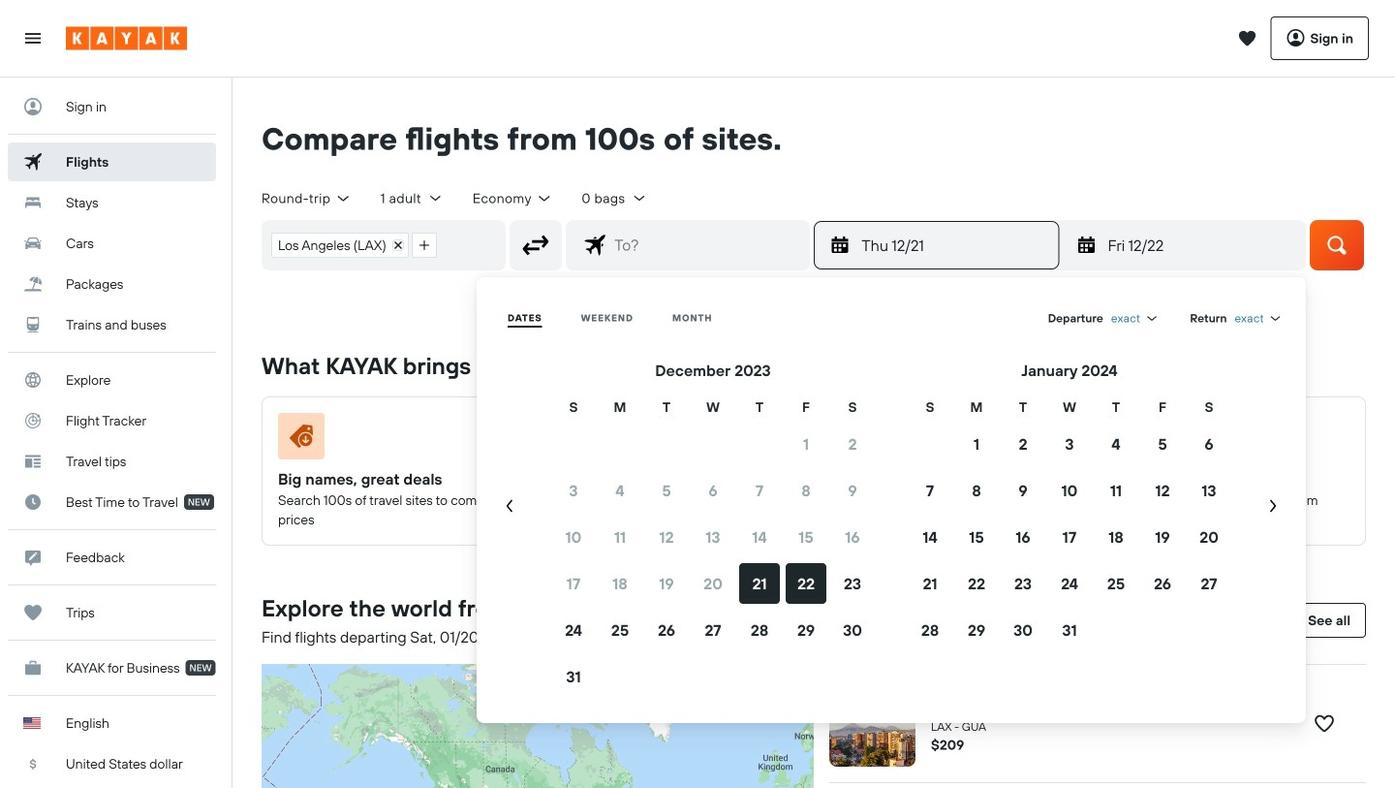 Task type: locate. For each thing, give the bounding box(es) containing it.
list item down trip type round-trip field
[[271, 232, 409, 258]]

list item
[[271, 232, 409, 258], [412, 232, 437, 258]]

None field
[[1112, 310, 1160, 326], [1235, 310, 1283, 326], [1112, 310, 1160, 326], [1235, 310, 1283, 326]]

Weekend radio
[[581, 312, 634, 324]]

1 horizontal spatial list item
[[412, 232, 437, 258]]

list
[[263, 221, 446, 269]]

friday december 22nd element
[[1109, 233, 1294, 257]]

Cabin type Economy field
[[473, 190, 553, 207]]

0 horizontal spatial list item
[[271, 232, 409, 258]]

figure
[[278, 413, 502, 467], [558, 413, 782, 467], [839, 413, 1062, 467], [1119, 413, 1343, 467]]

Trip type Round-trip field
[[262, 190, 352, 207]]

list item right remove icon
[[412, 232, 437, 258]]

1 figure from the left
[[278, 413, 502, 467]]

remove image
[[393, 240, 403, 250]]

thursday december 21st element
[[862, 233, 1048, 257]]

menu
[[485, 301, 1299, 700]]



Task type: vqa. For each thing, say whether or not it's contained in the screenshot.
END TIME INPUT 'field'
no



Task type: describe. For each thing, give the bounding box(es) containing it.
Flight destination input text field
[[607, 221, 810, 269]]

Dates radio
[[508, 312, 542, 324]]

guatemala city image
[[830, 680, 916, 767]]

navigation menu image
[[23, 29, 43, 48]]

3 figure from the left
[[839, 413, 1062, 467]]

4 figure from the left
[[1119, 413, 1343, 467]]

map region
[[43, 453, 1035, 788]]

2 list item from the left
[[412, 232, 437, 258]]

Month radio
[[673, 312, 713, 324]]

swap departure airport and destination airport image
[[518, 227, 555, 263]]

united states (english) image
[[23, 717, 41, 729]]

Flight origin input text field
[[446, 221, 505, 269]]

2 figure from the left
[[558, 413, 782, 467]]

1 list item from the left
[[271, 232, 409, 258]]

start date calendar input use left and right arrow keys to change day. use up and down arrow keys to change week. tab
[[485, 359, 1299, 700]]



